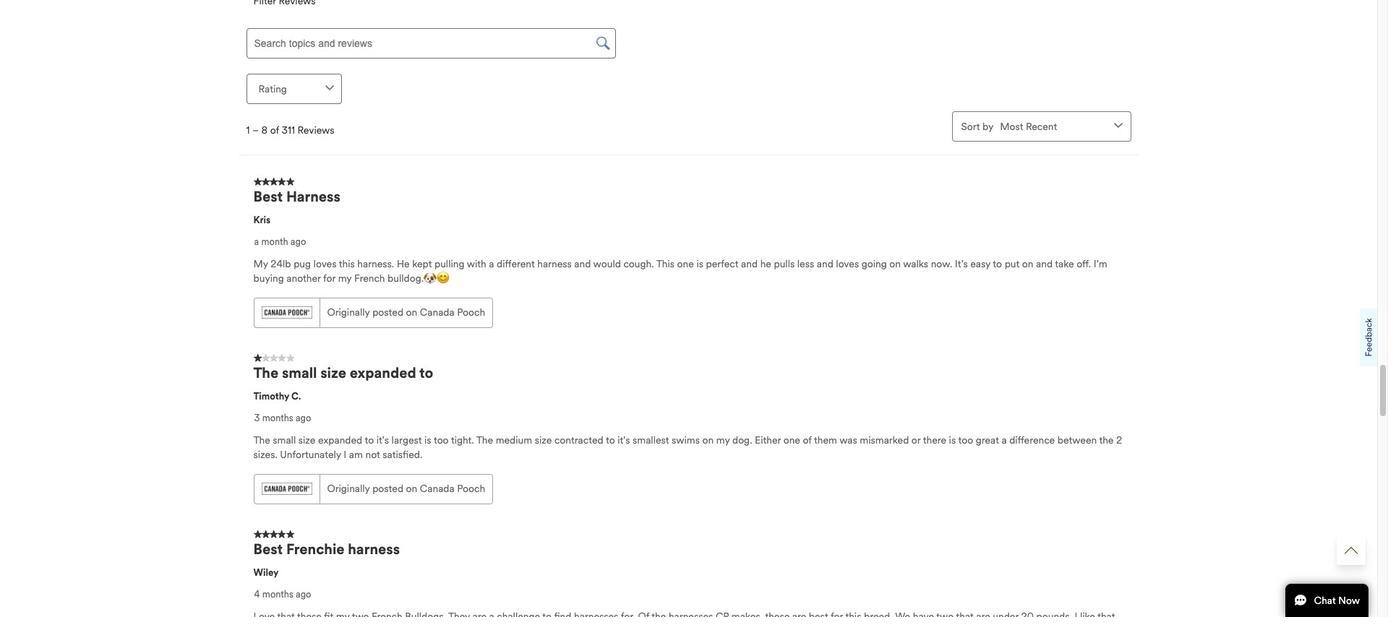 Task type: locate. For each thing, give the bounding box(es) containing it.
1 vertical spatial best
[[254, 541, 283, 559]]

is right the there at the right
[[949, 434, 956, 447]]

to left put
[[993, 258, 1003, 270]]

ago right 4
[[296, 589, 311, 601]]

2 best from the top
[[254, 541, 283, 559]]

canada
[[420, 306, 455, 319], [420, 483, 455, 495]]

the
[[254, 364, 279, 382], [254, 434, 270, 447], [477, 434, 493, 447]]

1 vertical spatial harness
[[348, 541, 400, 559]]

a left the month on the left top
[[254, 236, 259, 248]]

originally down i
[[327, 483, 370, 495]]

expanded
[[350, 364, 416, 382], [318, 434, 363, 447]]

posted for the small size expanded to
[[373, 483, 404, 495]]

best harness
[[254, 188, 341, 206]]

it's
[[377, 434, 389, 447], [618, 434, 630, 447]]

2
[[1117, 434, 1123, 447]]

mismarked
[[860, 434, 909, 447]]

0 horizontal spatial my
[[338, 272, 352, 285]]

2 posted from the top
[[373, 483, 404, 495]]

my left dog.
[[717, 434, 730, 447]]

0 vertical spatial best
[[254, 188, 283, 206]]

contracted
[[555, 434, 604, 447]]

0 vertical spatial canada
[[420, 306, 455, 319]]

1 horizontal spatial my
[[717, 434, 730, 447]]

size
[[321, 364, 346, 382], [299, 434, 316, 447], [535, 434, 552, 447]]

2 horizontal spatial a
[[1002, 434, 1007, 447]]

311
[[282, 125, 295, 137]]

for
[[323, 272, 336, 285]]

is
[[697, 258, 704, 270], [425, 434, 432, 447], [949, 434, 956, 447]]

3 months ago
[[254, 413, 311, 424]]

canada for best harness
[[420, 306, 455, 319]]

1 posted from the top
[[373, 306, 404, 319]]

and left he
[[741, 258, 758, 270]]

1 vertical spatial of
[[803, 434, 812, 447]]

1 horizontal spatial it's
[[618, 434, 630, 447]]

posted for best harness
[[373, 306, 404, 319]]

1 horizontal spatial loves
[[836, 258, 859, 270]]

ago
[[291, 236, 306, 248], [296, 413, 311, 424], [296, 589, 311, 601]]

1 horizontal spatial size
[[321, 364, 346, 382]]

kept
[[412, 258, 432, 270]]

1 too from the left
[[434, 434, 449, 447]]

0 horizontal spatial it's
[[377, 434, 389, 447]]

1 best from the top
[[254, 188, 283, 206]]

months
[[262, 413, 293, 424], [262, 589, 293, 601]]

pooch down with
[[457, 306, 485, 319]]

small
[[282, 364, 317, 382], [273, 434, 296, 447]]

0 vertical spatial posted
[[373, 306, 404, 319]]

on right the "swims"
[[703, 434, 714, 447]]

1 originally from the top
[[327, 306, 370, 319]]

he
[[397, 258, 410, 270]]

and right less
[[817, 258, 834, 270]]

1 vertical spatial a
[[489, 258, 494, 270]]

my inside my 24lb pug loves this harness. he kept pulling with a different harness and would cough. this one is perfect and he pulls less and loves going on walks now. it's easy to put on and take off. i'm buying another for my french bulldog.🐶😊
[[338, 272, 352, 285]]

is left perfect
[[697, 258, 704, 270]]

1 – 8 of 311 reviews
[[246, 125, 335, 137]]

2 months from the top
[[262, 589, 293, 601]]

1 horizontal spatial one
[[784, 434, 801, 447]]

bulldog.🐶😊
[[388, 272, 450, 285]]

my
[[338, 272, 352, 285], [717, 434, 730, 447]]

to up the largest
[[420, 364, 434, 382]]

originally posted on canada pooch down satisfied.
[[327, 483, 485, 495]]

to
[[993, 258, 1003, 270], [420, 364, 434, 382], [365, 434, 374, 447], [606, 434, 615, 447]]

reviews
[[298, 125, 335, 137]]

1 vertical spatial months
[[262, 589, 293, 601]]

the for the small size expanded to it's largest is too tight. the medium size contracted to it's smallest swims on my dog. either one of them was mismarked or there is too great a difference between the 2 sizes. unfortunately i am not satisfied.
[[254, 434, 270, 447]]

my 24lb pug loves this harness. he kept pulling with a different harness and would cough. this one is perfect and he pulls less and loves going on walks now. it's easy to put on and take off. i'm buying another for my french bulldog.🐶😊
[[254, 258, 1108, 285]]

originally posted on canada pooch
[[327, 306, 485, 319], [327, 483, 485, 495]]

one inside my 24lb pug loves this harness. he kept pulling with a different harness and would cough. this one is perfect and he pulls less and loves going on walks now. it's easy to put on and take off. i'm buying another for my french bulldog.🐶😊
[[677, 258, 694, 270]]

1 originally posted on canada pooch from the top
[[327, 306, 485, 319]]

1 months from the top
[[262, 413, 293, 424]]

ago up unfortunately
[[296, 413, 311, 424]]

this
[[657, 258, 675, 270]]

0 vertical spatial a
[[254, 236, 259, 248]]

and left take
[[1037, 258, 1053, 270]]

1 pooch from the top
[[457, 306, 485, 319]]

2 originally from the top
[[327, 483, 370, 495]]

harness
[[538, 258, 572, 270], [348, 541, 400, 559]]

2 originally posted on canada pooch from the top
[[327, 483, 485, 495]]

1 horizontal spatial is
[[697, 258, 704, 270]]

0 vertical spatial small
[[282, 364, 317, 382]]

1 vertical spatial my
[[717, 434, 730, 447]]

0 horizontal spatial too
[[434, 434, 449, 447]]

1 and from the left
[[575, 258, 591, 270]]

best
[[254, 188, 283, 206], [254, 541, 283, 559]]

2 and from the left
[[741, 258, 758, 270]]

4 and from the left
[[1037, 258, 1053, 270]]

one
[[677, 258, 694, 270], [784, 434, 801, 447]]

1 vertical spatial canada
[[420, 483, 455, 495]]

one right either
[[784, 434, 801, 447]]

he
[[761, 258, 772, 270]]

it's left smallest
[[618, 434, 630, 447]]

2 too from the left
[[959, 434, 974, 447]]

them
[[814, 434, 838, 447]]

best left harness
[[254, 188, 283, 206]]

0 horizontal spatial of
[[270, 125, 279, 137]]

and
[[575, 258, 591, 270], [741, 258, 758, 270], [817, 258, 834, 270], [1037, 258, 1053, 270]]

2 vertical spatial ago
[[296, 589, 311, 601]]

a
[[254, 236, 259, 248], [489, 258, 494, 270], [1002, 434, 1007, 447]]

scroll to top image
[[1345, 545, 1358, 558]]

canada down satisfied.
[[420, 483, 455, 495]]

too left the great
[[959, 434, 974, 447]]

0 horizontal spatial one
[[677, 258, 694, 270]]

on
[[890, 258, 901, 270], [1023, 258, 1034, 270], [406, 306, 418, 319], [703, 434, 714, 447], [406, 483, 418, 495]]

loves left going
[[836, 258, 859, 270]]

either
[[755, 434, 781, 447]]

originally for harness
[[327, 306, 370, 319]]

2 horizontal spatial is
[[949, 434, 956, 447]]

months right 4
[[262, 589, 293, 601]]

one right the this
[[677, 258, 694, 270]]

on inside the small size expanded to it's largest is too tight. the medium size contracted to it's smallest swims on my dog. either one of them was mismarked or there is too great a difference between the 2 sizes. unfortunately i am not satisfied.
[[703, 434, 714, 447]]

the
[[1100, 434, 1114, 447]]

0 horizontal spatial loves
[[314, 258, 337, 270]]

this
[[339, 258, 355, 270]]

small down 3 months ago
[[273, 434, 296, 447]]

posted down satisfied.
[[373, 483, 404, 495]]

ago for frenchie
[[296, 589, 311, 601]]

0 vertical spatial originally posted on canada pooch
[[327, 306, 485, 319]]

24lb
[[271, 258, 291, 270]]

0 vertical spatial pooch
[[457, 306, 485, 319]]

Search topics and reviews text field
[[246, 28, 616, 59]]

1 vertical spatial pooch
[[457, 483, 485, 495]]

expanded for the small size expanded to it's largest is too tight. the medium size contracted to it's smallest swims on my dog. either one of them was mismarked or there is too great a difference between the 2 sizes. unfortunately i am not satisfied.
[[318, 434, 363, 447]]

0 vertical spatial expanded
[[350, 364, 416, 382]]

there
[[923, 434, 947, 447]]

going
[[862, 258, 887, 270]]

of left the them
[[803, 434, 812, 447]]

my
[[254, 258, 268, 270]]

i'm
[[1094, 258, 1108, 270]]

small inside the small size expanded to it's largest is too tight. the medium size contracted to it's smallest swims on my dog. either one of them was mismarked or there is too great a difference between the 2 sizes. unfortunately i am not satisfied.
[[273, 434, 296, 447]]

1 vertical spatial ago
[[296, 413, 311, 424]]

styled arrow button link
[[1337, 537, 1366, 566]]

2 pooch from the top
[[457, 483, 485, 495]]

loves up 'for'
[[314, 258, 337, 270]]

originally down 'for'
[[327, 306, 370, 319]]

posted down french on the left of the page
[[373, 306, 404, 319]]

originally
[[327, 306, 370, 319], [327, 483, 370, 495]]

a month ago
[[254, 236, 306, 248]]

pooch for the small size expanded to
[[457, 483, 485, 495]]

a right with
[[489, 258, 494, 270]]

is right the largest
[[425, 434, 432, 447]]

expanded up i
[[318, 434, 363, 447]]

great
[[976, 434, 1000, 447]]

harness right different
[[538, 258, 572, 270]]

0 horizontal spatial is
[[425, 434, 432, 447]]

3 and from the left
[[817, 258, 834, 270]]

small for the small size expanded to
[[282, 364, 317, 382]]

originally posted on canada pooch for best harness
[[327, 306, 485, 319]]

tight.
[[451, 434, 474, 447]]

0 vertical spatial my
[[338, 272, 352, 285]]

0 vertical spatial harness
[[538, 258, 572, 270]]

months for best
[[262, 589, 293, 601]]

1 vertical spatial small
[[273, 434, 296, 447]]

best frenchie harness
[[254, 541, 400, 559]]

originally for small
[[327, 483, 370, 495]]

not
[[366, 449, 380, 461]]

too
[[434, 434, 449, 447], [959, 434, 974, 447]]

0 vertical spatial ago
[[291, 236, 306, 248]]

1 vertical spatial posted
[[373, 483, 404, 495]]

0 horizontal spatial size
[[299, 434, 316, 447]]

a right the great
[[1002, 434, 1007, 447]]

too left tight.
[[434, 434, 449, 447]]

put
[[1005, 258, 1020, 270]]

months right 3 at the left bottom
[[262, 413, 293, 424]]

the up 3 at the left bottom
[[254, 364, 279, 382]]

the up sizes.
[[254, 434, 270, 447]]

on down bulldog.🐶😊
[[406, 306, 418, 319]]

was
[[840, 434, 858, 447]]

1 vertical spatial expanded
[[318, 434, 363, 447]]

on down satisfied.
[[406, 483, 418, 495]]

1 it's from the left
[[377, 434, 389, 447]]

pooch down tight.
[[457, 483, 485, 495]]

1 horizontal spatial a
[[489, 258, 494, 270]]

my down 'this'
[[338, 272, 352, 285]]

0 vertical spatial originally
[[327, 306, 370, 319]]

best up 4
[[254, 541, 283, 559]]

originally posted on canada pooch down bulldog.🐶😊
[[327, 306, 485, 319]]

0 horizontal spatial harness
[[348, 541, 400, 559]]

buying
[[254, 272, 284, 285]]

4
[[254, 589, 260, 601]]

1 vertical spatial originally
[[327, 483, 370, 495]]

0 vertical spatial one
[[677, 258, 694, 270]]

1 horizontal spatial too
[[959, 434, 974, 447]]

different
[[497, 258, 535, 270]]

1 horizontal spatial of
[[803, 434, 812, 447]]

1 horizontal spatial harness
[[538, 258, 572, 270]]

canada down bulldog.🐶😊
[[420, 306, 455, 319]]

0 vertical spatial months
[[262, 413, 293, 424]]

ago up the pug
[[291, 236, 306, 248]]

best for best frenchie harness
[[254, 541, 283, 559]]

pooch
[[457, 306, 485, 319], [457, 483, 485, 495]]

expanded inside the small size expanded to it's largest is too tight. the medium size contracted to it's smallest swims on my dog. either one of them was mismarked or there is too great a difference between the 2 sizes. unfortunately i am not satisfied.
[[318, 434, 363, 447]]

posted
[[373, 306, 404, 319], [373, 483, 404, 495]]

harness right frenchie at bottom
[[348, 541, 400, 559]]

None search field
[[246, 28, 616, 59]]

of right 8
[[270, 125, 279, 137]]

and left would
[[575, 258, 591, 270]]

small for the small size expanded to it's largest is too tight. the medium size contracted to it's smallest swims on my dog. either one of them was mismarked or there is too great a difference between the 2 sizes. unfortunately i am not satisfied.
[[273, 434, 296, 447]]

size for the small size expanded to it's largest is too tight. the medium size contracted to it's smallest swims on my dog. either one of them was mismarked or there is too great a difference between the 2 sizes. unfortunately i am not satisfied.
[[299, 434, 316, 447]]

1 vertical spatial originally posted on canada pooch
[[327, 483, 485, 495]]

1 vertical spatial one
[[784, 434, 801, 447]]

small up 3 months ago
[[282, 364, 317, 382]]

dog.
[[733, 434, 753, 447]]

expanded up the largest
[[350, 364, 416, 382]]

2 canada from the top
[[420, 483, 455, 495]]

2 vertical spatial a
[[1002, 434, 1007, 447]]

frenchie
[[286, 541, 345, 559]]

of
[[270, 125, 279, 137], [803, 434, 812, 447]]

it's up not
[[377, 434, 389, 447]]

loves
[[314, 258, 337, 270], [836, 258, 859, 270]]

–
[[252, 125, 259, 137]]

i
[[344, 449, 347, 461]]

1 loves from the left
[[314, 258, 337, 270]]

1 canada from the top
[[420, 306, 455, 319]]

is inside my 24lb pug loves this harness. he kept pulling with a different harness and would cough. this one is perfect and he pulls less and loves going on walks now. it's easy to put on and take off. i'm buying another for my french bulldog.🐶😊
[[697, 258, 704, 270]]



Task type: vqa. For each thing, say whether or not it's contained in the screenshot.
left '·'
no



Task type: describe. For each thing, give the bounding box(es) containing it.
it's
[[955, 258, 968, 270]]

medium
[[496, 434, 532, 447]]

expanded for the small size expanded to
[[350, 364, 416, 382]]

pulling
[[435, 258, 465, 270]]

ago for harness
[[291, 236, 306, 248]]

between
[[1058, 434, 1097, 447]]

or
[[912, 434, 921, 447]]

a inside the small size expanded to it's largest is too tight. the medium size contracted to it's smallest swims on my dog. either one of them was mismarked or there is too great a difference between the 2 sizes. unfortunately i am not satisfied.
[[1002, 434, 1007, 447]]

pooch for best harness
[[457, 306, 485, 319]]

smallest
[[633, 434, 669, 447]]

month
[[261, 236, 288, 248]]

size for the small size expanded to
[[321, 364, 346, 382]]

harness inside my 24lb pug loves this harness. he kept pulling with a different harness and would cough. this one is perfect and he pulls less and loves going on walks now. it's easy to put on and take off. i'm buying another for my french bulldog.🐶😊
[[538, 258, 572, 270]]

on right put
[[1023, 258, 1034, 270]]

the small size expanded to
[[254, 364, 434, 382]]

unfortunately
[[280, 449, 341, 461]]

perfect
[[706, 258, 739, 270]]

of inside the small size expanded to it's largest is too tight. the medium size contracted to it's smallest swims on my dog. either one of them was mismarked or there is too great a difference between the 2 sizes. unfortunately i am not satisfied.
[[803, 434, 812, 447]]

a inside my 24lb pug loves this harness. he kept pulling with a different harness and would cough. this one is perfect and he pulls less and loves going on walks now. it's easy to put on and take off. i'm buying another for my french bulldog.🐶😊
[[489, 258, 494, 270]]

2 horizontal spatial size
[[535, 434, 552, 447]]

reviews region
[[239, 170, 1142, 618]]

cough.
[[624, 258, 654, 270]]

walks
[[904, 258, 929, 270]]

another
[[287, 272, 321, 285]]

to up not
[[365, 434, 374, 447]]

0 vertical spatial of
[[270, 125, 279, 137]]

pulls
[[774, 258, 795, 270]]

take
[[1056, 258, 1075, 270]]

on left walks in the right top of the page
[[890, 258, 901, 270]]

the for the small size expanded to
[[254, 364, 279, 382]]

ago for small
[[296, 413, 311, 424]]

with
[[467, 258, 487, 270]]

difference
[[1010, 434, 1055, 447]]

months for the
[[262, 413, 293, 424]]

1
[[246, 125, 250, 137]]

4 months ago
[[254, 589, 311, 601]]

2 loves from the left
[[836, 258, 859, 270]]

to right "contracted"
[[606, 434, 615, 447]]

satisfied.
[[383, 449, 423, 461]]

my inside the small size expanded to it's largest is too tight. the medium size contracted to it's smallest swims on my dog. either one of them was mismarked or there is too great a difference between the 2 sizes. unfortunately i am not satisfied.
[[717, 434, 730, 447]]

3
[[254, 413, 260, 424]]

swims
[[672, 434, 700, 447]]

8
[[262, 125, 268, 137]]

would
[[594, 258, 621, 270]]

one inside the small size expanded to it's largest is too tight. the medium size contracted to it's smallest swims on my dog. either one of them was mismarked or there is too great a difference between the 2 sizes. unfortunately i am not satisfied.
[[784, 434, 801, 447]]

less
[[798, 258, 815, 270]]

2 it's from the left
[[618, 434, 630, 447]]

am
[[349, 449, 363, 461]]

harness
[[286, 188, 341, 206]]

sizes.
[[254, 449, 278, 461]]

canada for the small size expanded to
[[420, 483, 455, 495]]

largest
[[392, 434, 422, 447]]

the right tight.
[[477, 434, 493, 447]]

the small size expanded to it's largest is too tight. the medium size contracted to it's smallest swims on my dog. either one of them was mismarked or there is too great a difference between the 2 sizes. unfortunately i am not satisfied.
[[254, 434, 1123, 461]]

french
[[354, 272, 385, 285]]

off.
[[1077, 258, 1092, 270]]

pug
[[294, 258, 311, 270]]

harness.
[[358, 258, 394, 270]]

to inside my 24lb pug loves this harness. he kept pulling with a different harness and would cough. this one is perfect and he pulls less and loves going on walks now. it's easy to put on and take off. i'm buying another for my french bulldog.🐶😊
[[993, 258, 1003, 270]]

best for best harness
[[254, 188, 283, 206]]

originally posted on canada pooch for the small size expanded to
[[327, 483, 485, 495]]

easy
[[971, 258, 991, 270]]

0 horizontal spatial a
[[254, 236, 259, 248]]

now.
[[931, 258, 953, 270]]



